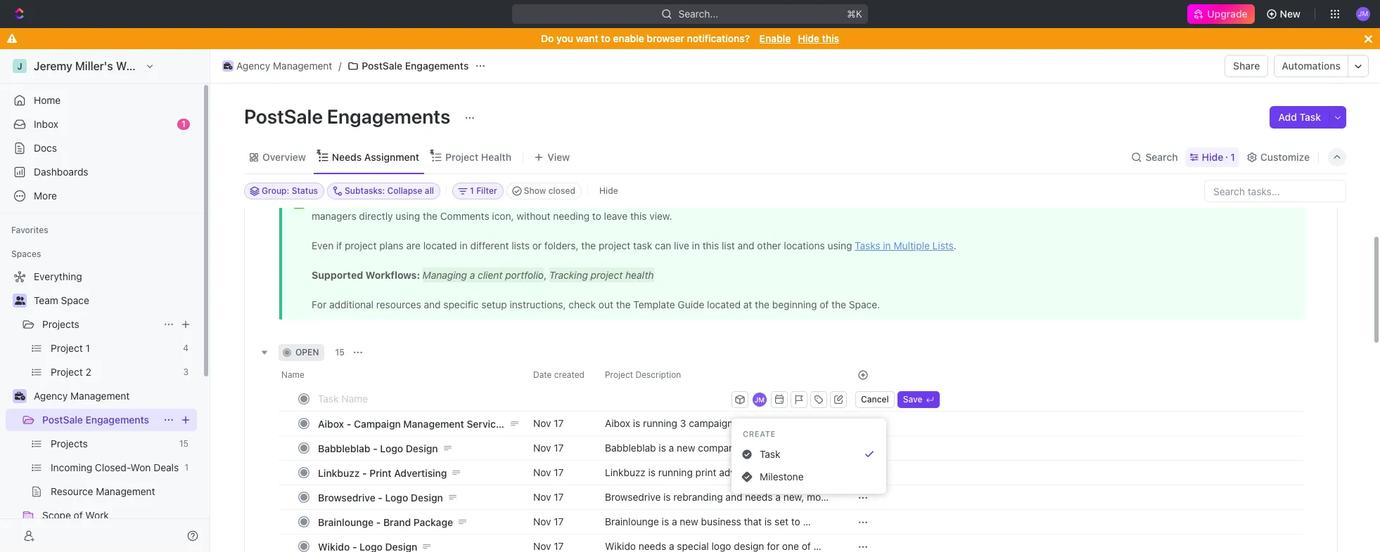 Task type: vqa. For each thing, say whether or not it's contained in the screenshot.
the bottommost PostSale
yes



Task type: describe. For each thing, give the bounding box(es) containing it.
management inside aibox - campaign management services link
[[403, 418, 464, 430]]

home
[[34, 94, 61, 106]]

browsedrive for browsedrive is rebranding and needs a new, mod ern logo.
[[605, 492, 661, 504]]

advertising
[[719, 467, 769, 479]]

browser
[[647, 32, 685, 44]]

do
[[541, 32, 554, 44]]

- for brainlounge
[[376, 517, 381, 529]]

save
[[903, 394, 923, 405]]

one
[[782, 541, 799, 553]]

services
[[467, 418, 507, 430]]

- for aibox
[[347, 418, 351, 430]]

this
[[822, 32, 839, 44]]

dashboards
[[34, 166, 88, 178]]

user group image
[[14, 297, 25, 305]]

linkbuzz is running print advertising in a well- known magazine and needs content creation.
[[605, 467, 813, 492]]

create
[[743, 430, 776, 439]]

linkbuzz - print advertising
[[318, 467, 447, 479]]

projects
[[42, 319, 79, 331]]

design
[[734, 541, 764, 553]]

team
[[34, 295, 58, 307]]

upgrade link
[[1188, 4, 1255, 24]]

babbleblab - logo design link
[[314, 439, 522, 459]]

project
[[445, 151, 479, 163]]

share button
[[1225, 55, 1269, 77]]

logo for babbleblab
[[380, 443, 403, 455]]

1 horizontal spatial management
[[273, 60, 332, 72]]

content
[[734, 480, 768, 492]]

brainlounge
[[318, 517, 374, 529]]

Task Name text field
[[318, 388, 729, 410]]

hide for hide
[[599, 186, 618, 196]]

tree inside sidebar navigation
[[6, 266, 197, 553]]

automations
[[1282, 60, 1341, 72]]

linkbuzz - print advertising link
[[314, 463, 522, 484]]

ern
[[605, 504, 620, 516]]

/
[[339, 60, 341, 72]]

1 horizontal spatial postsale engagements link
[[344, 58, 472, 75]]

aibox - campaign management services link
[[314, 414, 522, 434]]

automations button
[[1275, 56, 1348, 77]]

notifications?
[[687, 32, 750, 44]]

cancel
[[861, 394, 889, 405]]

inbox
[[34, 118, 58, 130]]

enable
[[760, 32, 791, 44]]

and inside browsedrive is rebranding and needs a new, mod ern logo.
[[726, 492, 743, 504]]

wikido needs a special logo design for one of
[[605, 541, 814, 553]]

health
[[481, 151, 512, 163]]

postsale inside sidebar navigation
[[42, 414, 83, 426]]

docs
[[34, 142, 57, 154]]

babbleblab - logo design
[[318, 443, 438, 455]]

customize button
[[1242, 147, 1314, 167]]

print
[[370, 467, 392, 479]]

1 inside sidebar navigation
[[182, 119, 186, 129]]

overview link
[[260, 147, 306, 167]]

Search tasks... text field
[[1205, 181, 1346, 202]]

open
[[295, 348, 319, 358]]

do you want to enable browser notifications? enable hide this
[[541, 32, 839, 44]]

magazine
[[637, 480, 681, 492]]

management inside sidebar navigation
[[70, 390, 130, 402]]

task button
[[737, 444, 881, 466]]

to
[[601, 32, 611, 44]]

save button
[[897, 392, 940, 408]]

campaign
[[354, 418, 401, 430]]

0 vertical spatial postsale engagements
[[362, 60, 469, 72]]

milestone button
[[737, 466, 881, 489]]

1 vertical spatial 1
[[1231, 151, 1235, 163]]

team space link
[[34, 290, 194, 312]]

linkbuzz for linkbuzz is running print advertising in a well- known magazine and needs content creation.
[[605, 467, 646, 479]]

of
[[802, 541, 811, 553]]

cancel button
[[855, 392, 895, 408]]

1 vertical spatial postsale engagements
[[244, 105, 455, 128]]

- for linkbuzz
[[362, 467, 367, 479]]

engagements inside sidebar navigation
[[85, 414, 149, 426]]

you
[[557, 32, 573, 44]]

team space
[[34, 295, 89, 307]]

favorites button
[[6, 222, 54, 239]]

task inside add task 'button'
[[1300, 111, 1321, 123]]

project health link
[[443, 147, 512, 167]]

and inside linkbuzz is running print advertising in a well- known magazine and needs content creation.
[[684, 480, 701, 492]]

brainlounge - brand package
[[318, 517, 453, 529]]

agency management link inside sidebar navigation
[[34, 386, 194, 408]]

⌘k
[[847, 8, 862, 20]]

add task
[[1279, 111, 1321, 123]]

for
[[767, 541, 780, 553]]

special
[[677, 541, 709, 553]]

business time image inside agency management "link"
[[224, 63, 232, 70]]

a inside linkbuzz is running print advertising in a well- known magazine and needs content creation.
[[783, 467, 788, 479]]

assignment
[[364, 151, 419, 163]]

needs inside linkbuzz is running print advertising in a well- known magazine and needs content creation.
[[703, 480, 731, 492]]

search
[[1146, 151, 1178, 163]]



Task type: locate. For each thing, give the bounding box(es) containing it.
1 vertical spatial engagements
[[327, 105, 451, 128]]

- left brand
[[376, 517, 381, 529]]

- down print
[[378, 492, 383, 504]]

logo up brand
[[385, 492, 408, 504]]

logo for browsedrive
[[385, 492, 408, 504]]

1 horizontal spatial hide
[[798, 32, 820, 44]]

1 vertical spatial postsale engagements link
[[42, 409, 158, 432]]

needs assignment link
[[329, 147, 419, 167]]

share
[[1233, 60, 1260, 72]]

agency management
[[236, 60, 332, 72], [34, 390, 130, 402]]

2 horizontal spatial management
[[403, 418, 464, 430]]

needs inside browsedrive is rebranding and needs a new, mod ern logo.
[[745, 492, 773, 504]]

-
[[347, 418, 351, 430], [373, 443, 378, 455], [362, 467, 367, 479], [378, 492, 383, 504], [376, 517, 381, 529]]

package
[[414, 517, 453, 529]]

postsale engagements inside sidebar navigation
[[42, 414, 149, 426]]

favorites
[[11, 225, 48, 236]]

2 vertical spatial hide
[[599, 186, 618, 196]]

babbleblab
[[318, 443, 370, 455]]

agency inside tree
[[34, 390, 68, 402]]

0 vertical spatial agency management link
[[219, 58, 336, 75]]

1 vertical spatial is
[[663, 492, 671, 504]]

hide inside button
[[599, 186, 618, 196]]

1 horizontal spatial agency
[[236, 60, 270, 72]]

search...
[[679, 8, 719, 20]]

aibox
[[318, 418, 344, 430]]

1 vertical spatial business time image
[[14, 393, 25, 401]]

new,
[[783, 492, 804, 504]]

needs down advertising on the right bottom of page
[[745, 492, 773, 504]]

design up advertising
[[406, 443, 438, 455]]

browsedrive - logo design
[[318, 492, 443, 504]]

0 horizontal spatial needs
[[639, 541, 666, 553]]

known
[[605, 480, 635, 492]]

1 horizontal spatial browsedrive
[[605, 492, 661, 504]]

print
[[696, 467, 717, 479]]

1 horizontal spatial needs
[[703, 480, 731, 492]]

0 horizontal spatial a
[[669, 541, 674, 553]]

0 horizontal spatial task
[[760, 449, 781, 461]]

1
[[182, 119, 186, 129], [1231, 151, 1235, 163]]

a inside wikido needs a special logo design for one of
[[669, 541, 674, 553]]

rebranding
[[674, 492, 723, 504]]

0 horizontal spatial hide
[[599, 186, 618, 196]]

1 vertical spatial agency management link
[[34, 386, 194, 408]]

and
[[684, 480, 701, 492], [726, 492, 743, 504]]

0 vertical spatial business time image
[[224, 63, 232, 70]]

0 vertical spatial postsale engagements link
[[344, 58, 472, 75]]

logo up linkbuzz - print advertising
[[380, 443, 403, 455]]

is inside browsedrive is rebranding and needs a new, mod ern logo.
[[663, 492, 671, 504]]

new
[[1280, 8, 1301, 20]]

design down advertising
[[411, 492, 443, 504]]

business time image
[[224, 63, 232, 70], [14, 393, 25, 401]]

1 horizontal spatial a
[[776, 492, 781, 504]]

and down advertising on the right bottom of page
[[726, 492, 743, 504]]

0 vertical spatial agency
[[236, 60, 270, 72]]

tree containing team space
[[6, 266, 197, 553]]

linkbuzz
[[605, 467, 646, 479], [318, 467, 360, 479]]

browsedrive is rebranding and needs a new, mod ern logo.
[[605, 492, 832, 516]]

is for running
[[648, 467, 656, 479]]

linkbuzz down babbleblab
[[318, 467, 360, 479]]

well-
[[791, 467, 813, 479]]

is up magazine
[[648, 467, 656, 479]]

0 horizontal spatial browsedrive
[[318, 492, 375, 504]]

browsedrive up logo.
[[605, 492, 661, 504]]

space
[[61, 295, 89, 307]]

want
[[576, 32, 599, 44]]

2 vertical spatial engagements
[[85, 414, 149, 426]]

- for babbleblab
[[373, 443, 378, 455]]

0 horizontal spatial linkbuzz
[[318, 467, 360, 479]]

is for rebranding
[[663, 492, 671, 504]]

agency management link
[[219, 58, 336, 75], [34, 386, 194, 408]]

- for browsedrive
[[378, 492, 383, 504]]

0 horizontal spatial is
[[648, 467, 656, 479]]

overview
[[262, 151, 306, 163]]

a inside browsedrive is rebranding and needs a new, mod ern logo.
[[776, 492, 781, 504]]

2 horizontal spatial hide
[[1202, 151, 1224, 163]]

0 vertical spatial design
[[406, 443, 438, 455]]

- inside 'link'
[[376, 517, 381, 529]]

a left new,
[[776, 492, 781, 504]]

brand
[[383, 517, 411, 529]]

- down campaign
[[373, 443, 378, 455]]

0 horizontal spatial agency management
[[34, 390, 130, 402]]

1 vertical spatial agency management
[[34, 390, 130, 402]]

wikido needs a special logo design for one of button
[[597, 535, 841, 553]]

a left special on the bottom of page
[[669, 541, 674, 553]]

dashboards link
[[6, 161, 197, 184]]

browsedrive for browsedrive - logo design
[[318, 492, 375, 504]]

task right add
[[1300, 111, 1321, 123]]

0 horizontal spatial and
[[684, 480, 701, 492]]

running
[[658, 467, 693, 479]]

0 vertical spatial postsale
[[362, 60, 403, 72]]

customize
[[1261, 151, 1310, 163]]

task up in
[[760, 449, 781, 461]]

upgrade
[[1207, 8, 1248, 20]]

home link
[[6, 89, 197, 112]]

1 horizontal spatial task
[[1300, 111, 1321, 123]]

sidebar navigation
[[0, 49, 210, 553]]

2 vertical spatial a
[[669, 541, 674, 553]]

linkbuzz inside 'link'
[[318, 467, 360, 479]]

1 horizontal spatial linkbuzz
[[605, 467, 646, 479]]

1 vertical spatial hide
[[1202, 151, 1224, 163]]

1 horizontal spatial agency management link
[[219, 58, 336, 75]]

is inside linkbuzz is running print advertising in a well- known magazine and needs content creation.
[[648, 467, 656, 479]]

task inside 'task' button
[[760, 449, 781, 461]]

browsedrive inside browsedrive is rebranding and needs a new, mod ern logo.
[[605, 492, 661, 504]]

design for browsedrive - logo design
[[411, 492, 443, 504]]

wikido
[[605, 541, 636, 553]]

milestone
[[760, 471, 804, 483]]

creation.
[[771, 480, 811, 492]]

docs link
[[6, 137, 197, 160]]

needs assignment
[[332, 151, 419, 163]]

enable
[[613, 32, 644, 44]]

1 horizontal spatial 1
[[1231, 151, 1235, 163]]

0 horizontal spatial agency management link
[[34, 386, 194, 408]]

0 vertical spatial engagements
[[405, 60, 469, 72]]

needs
[[703, 480, 731, 492], [745, 492, 773, 504], [639, 541, 666, 553]]

0 horizontal spatial postsale engagements link
[[42, 409, 158, 432]]

linkbuzz is running print advertising in a well- known magazine and needs content creation. button
[[597, 461, 841, 492]]

needs
[[332, 151, 362, 163]]

2 horizontal spatial a
[[783, 467, 788, 479]]

add
[[1279, 111, 1297, 123]]

- right 'aibox'
[[347, 418, 351, 430]]

- inside 'link'
[[362, 467, 367, 479]]

1 horizontal spatial postsale
[[244, 105, 323, 128]]

0 horizontal spatial agency
[[34, 390, 68, 402]]

browsedrive - logo design link
[[314, 488, 522, 508]]

logo.
[[623, 504, 645, 516]]

0 vertical spatial hide
[[798, 32, 820, 44]]

0 horizontal spatial management
[[70, 390, 130, 402]]

2 horizontal spatial needs
[[745, 492, 773, 504]]

1 vertical spatial management
[[70, 390, 130, 402]]

0 vertical spatial a
[[783, 467, 788, 479]]

0 vertical spatial task
[[1300, 111, 1321, 123]]

in
[[772, 467, 780, 479]]

0 vertical spatial is
[[648, 467, 656, 479]]

design for babbleblab - logo design
[[406, 443, 438, 455]]

search button
[[1127, 147, 1182, 167]]

aibox - campaign management services
[[318, 418, 507, 430]]

logo
[[712, 541, 731, 553]]

tree
[[6, 266, 197, 553]]

1 vertical spatial task
[[760, 449, 781, 461]]

postsale engagements
[[362, 60, 469, 72], [244, 105, 455, 128], [42, 414, 149, 426]]

0 horizontal spatial postsale
[[42, 414, 83, 426]]

1 horizontal spatial is
[[663, 492, 671, 504]]

1 horizontal spatial and
[[726, 492, 743, 504]]

needs inside wikido needs a special logo design for one of
[[639, 541, 666, 553]]

- left print
[[362, 467, 367, 479]]

2 horizontal spatial postsale
[[362, 60, 403, 72]]

0 vertical spatial management
[[273, 60, 332, 72]]

and down print
[[684, 480, 701, 492]]

browsedrive is rebranding and needs a new, mod ern logo. button
[[597, 485, 841, 516]]

1 vertical spatial postsale
[[244, 105, 323, 128]]

add task button
[[1270, 106, 1330, 129]]

mod
[[807, 492, 832, 504]]

2 vertical spatial management
[[403, 418, 464, 430]]

1 vertical spatial design
[[411, 492, 443, 504]]

1 horizontal spatial business time image
[[224, 63, 232, 70]]

0 horizontal spatial 1
[[182, 119, 186, 129]]

engagements
[[405, 60, 469, 72], [327, 105, 451, 128], [85, 414, 149, 426]]

brainlounge - brand package link
[[314, 513, 522, 533]]

1 vertical spatial a
[[776, 492, 781, 504]]

hide 1
[[1202, 151, 1235, 163]]

agency management inside sidebar navigation
[[34, 390, 130, 402]]

0 vertical spatial 1
[[182, 119, 186, 129]]

projects link
[[42, 314, 158, 336]]

1 vertical spatial logo
[[385, 492, 408, 504]]

1 horizontal spatial agency management
[[236, 60, 332, 72]]

is down the running
[[663, 492, 671, 504]]

logo
[[380, 443, 403, 455], [385, 492, 408, 504]]

advertising
[[394, 467, 447, 479]]

linkbuzz for linkbuzz - print advertising
[[318, 467, 360, 479]]

0 vertical spatial logo
[[380, 443, 403, 455]]

linkbuzz up the known
[[605, 467, 646, 479]]

hide for hide 1
[[1202, 151, 1224, 163]]

needs down print
[[703, 480, 731, 492]]

0 vertical spatial agency management
[[236, 60, 332, 72]]

management
[[273, 60, 332, 72], [70, 390, 130, 402], [403, 418, 464, 430]]

15
[[335, 348, 345, 358]]

is
[[648, 467, 656, 479], [663, 492, 671, 504]]

hide button
[[594, 183, 624, 200]]

2 vertical spatial postsale
[[42, 414, 83, 426]]

linkbuzz inside linkbuzz is running print advertising in a well- known magazine and needs content creation.
[[605, 467, 646, 479]]

2 vertical spatial postsale engagements
[[42, 414, 149, 426]]

1 vertical spatial agency
[[34, 390, 68, 402]]

browsedrive up brainlounge
[[318, 492, 375, 504]]

0 horizontal spatial business time image
[[14, 393, 25, 401]]

browsedrive
[[605, 492, 661, 504], [318, 492, 375, 504]]

needs right wikido
[[639, 541, 666, 553]]

a right in
[[783, 467, 788, 479]]

spaces
[[11, 249, 41, 260]]



